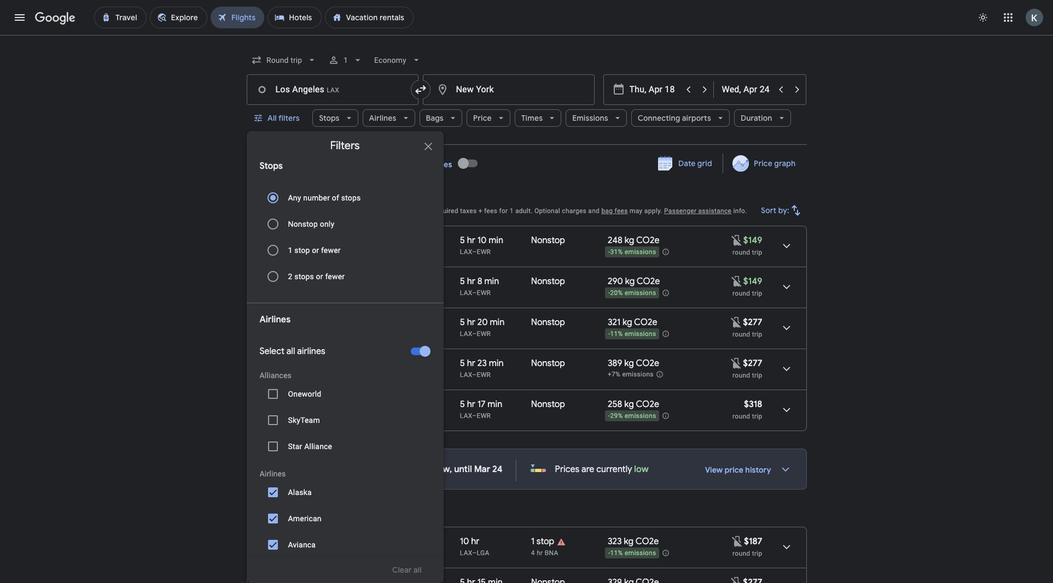 Task type: describe. For each thing, give the bounding box(es) containing it.
11% for 323
[[610, 550, 623, 558]]

stops button
[[312, 105, 358, 131]]

2
[[288, 272, 292, 281]]

airports
[[682, 113, 711, 123]]

emissions for 321
[[625, 330, 656, 338]]

389 kg co2e
[[608, 358, 659, 369]]

5 for 5 hr 23 min
[[460, 358, 465, 369]]

bag
[[602, 207, 613, 215]]

any for any dates
[[415, 159, 430, 169]]

-11% emissions for 321
[[608, 330, 656, 338]]

airlines for select all airlines
[[260, 470, 286, 479]]

2 fees from the left
[[615, 207, 628, 215]]

hr for 23
[[467, 358, 475, 369]]

bags
[[426, 113, 444, 123]]

for
[[499, 207, 508, 215]]

kg for 290
[[625, 276, 635, 287]]

taxes
[[460, 207, 477, 215]]

20
[[477, 317, 488, 328]]

co2e for 323 kg co2e
[[636, 537, 659, 548]]

4
[[531, 550, 535, 558]]

lax for 5 hr 23 min
[[460, 371, 472, 379]]

ewr for 8
[[477, 289, 491, 297]]

departing for other
[[279, 507, 330, 521]]

passenger assistance button
[[664, 207, 732, 215]]

main content containing best departing flights
[[246, 150, 807, 584]]

this price for this flight doesn't include overhead bin access. if you need a carry-on bag, use the bags filter to update prices. image for 321 kg co2e
[[730, 316, 743, 329]]

total duration 5 hr 23 min. element
[[460, 358, 531, 371]]

nonstop flight. element for 5 hr 23 min
[[531, 358, 565, 371]]

prices include required taxes + fees for 1 adult. optional charges and bag fees may apply. passenger assistance
[[388, 207, 732, 215]]

flight details. leaves los angeles international airport at 12:36 pm on thursday, april 18 and arrives at newark liberty international airport at 8:59 pm on thursday, april 18. image
[[773, 356, 800, 382]]

5 hr 20 min lax – ewr
[[460, 317, 505, 338]]

min for 5 hr 17 min
[[488, 399, 502, 410]]

leaves los angeles international airport at 8:28 am on thursday, april 18 and arrives at newark liberty international airport at 4:38 pm on thursday, april 18. element
[[297, 235, 371, 246]]

Departure time: 10:10 PM. text field
[[297, 537, 333, 548]]

apply.
[[644, 207, 662, 215]]

all
[[287, 346, 295, 357]]

flight details. leaves los angeles international airport at 8:15 am on thursday, april 18 and arrives at newark liberty international airport at 4:35 pm on thursday, april 18. image
[[773, 315, 800, 341]]

nonstop only
[[288, 220, 334, 229]]

$187
[[744, 537, 762, 548]]

any for any number of stops
[[288, 194, 301, 202]]

ewr for 20
[[477, 330, 491, 338]]

min for 5 hr 10 min
[[489, 235, 503, 246]]

lax for 5 hr 17 min
[[460, 413, 472, 420]]

dates
[[432, 159, 452, 169]]

graph
[[774, 159, 796, 169]]

29%
[[610, 413, 623, 420]]

ewr for 23
[[477, 371, 491, 379]]

round for 248 kg co2e
[[733, 249, 750, 257]]

flights for best departing flights
[[324, 190, 356, 204]]

$318
[[744, 399, 762, 410]]

2 and from the left
[[588, 207, 600, 215]]

10 inside 10 hr lax – lga
[[460, 537, 469, 548]]

10:10 pm spirit
[[297, 537, 333, 558]]

filters
[[330, 139, 360, 153]]

connecting
[[638, 113, 680, 123]]

select all airlines
[[260, 346, 325, 357]]

is
[[395, 464, 401, 475]]

co2e for 248 kg co2e
[[636, 235, 660, 246]]

149 US dollars text field
[[743, 276, 762, 287]]

the
[[286, 464, 301, 475]]

$149 for 290 kg co2e
[[743, 276, 762, 287]]

flight details. leaves los angeles international airport at 8:28 am on thursday, april 18 and arrives at newark liberty international airport at 4:38 pm on thursday, april 18. image
[[773, 233, 800, 259]]

Departure text field
[[629, 75, 680, 104]]

total duration 5 hr 20 min. element
[[460, 317, 531, 330]]

this price for this flight doesn't include overhead bin access. if you need a carry-on bag, use the bags filter to update prices. image for 290 kg co2e
[[730, 275, 743, 288]]

airlines inside popup button
[[369, 113, 396, 123]]

avianca
[[288, 541, 316, 550]]

1 fees from the left
[[484, 207, 497, 215]]

airlines button
[[363, 105, 415, 131]]

prices are currently low
[[555, 464, 649, 475]]

grid
[[697, 159, 712, 169]]

hr for 10
[[467, 235, 475, 246]]

258 kg co2e
[[608, 399, 659, 410]]

connecting airports
[[638, 113, 711, 123]]

only
[[320, 220, 334, 229]]

321
[[608, 317, 620, 328]]

1 horizontal spatial price
[[725, 466, 744, 475]]

nonstop inside stops "option group"
[[288, 220, 318, 229]]

prices for prices are currently low
[[555, 464, 580, 475]]

258
[[608, 399, 622, 410]]

all
[[267, 113, 276, 123]]

4:38 pm
[[339, 235, 371, 246]]

– left 5:16 am
[[332, 276, 337, 287]]

1 for 1
[[343, 56, 348, 65]]

convenience
[[331, 207, 370, 215]]

Departure time: 8:28 AM. text field
[[297, 235, 329, 246]]

view
[[705, 466, 723, 475]]

duration button
[[734, 105, 791, 131]]

trip for 323 kg co2e
[[752, 550, 762, 558]]

10 hr lax – lga
[[460, 537, 489, 558]]

star alliance
[[288, 443, 332, 451]]

248
[[608, 235, 623, 246]]

layover (1 of 1) is a 4 hr overnight layover at nashville international airport in nashville. element
[[531, 549, 602, 558]]

– inside 5 hr 8 min lax – ewr
[[472, 289, 477, 297]]

this price for this flight doesn't include overhead bin access. if you need a carry-on bag, use the bags filter to update prices. image for 323 kg co2e
[[731, 535, 744, 548]]

-31% emissions
[[608, 248, 656, 256]]

1 stop or fewer
[[288, 246, 341, 255]]

321 kg co2e
[[608, 317, 657, 328]]

times
[[521, 113, 543, 123]]

min for 5 hr 23 min
[[489, 358, 504, 369]]

price graph
[[754, 159, 796, 169]]

history
[[745, 466, 771, 475]]

8
[[477, 276, 482, 287]]

$318 round trip
[[733, 399, 762, 421]]

– inside 5 hr 23 min lax – ewr
[[472, 371, 477, 379]]

0 horizontal spatial price
[[301, 207, 316, 215]]

airlines for filters
[[260, 315, 291, 326]]

flights for other departing flights
[[332, 507, 364, 521]]

+
[[479, 207, 482, 215]]

9:08 pm
[[297, 276, 330, 287]]

prices
[[287, 159, 310, 169]]

times button
[[515, 105, 561, 131]]

may
[[630, 207, 643, 215]]

or for stop
[[312, 246, 319, 255]]

round trip for 321 kg co2e
[[733, 331, 762, 339]]

flight details. leaves los angeles international airport at 10:10 pm on thursday, april 18 and arrives at laguardia airport (lga) at 11:10 am on friday, april 19. image
[[773, 535, 800, 561]]

– inside 5 hr 10 min lax – ewr
[[472, 248, 477, 256]]

this price for this flight doesn't include overhead bin access. if you need a carry-on bag, use the bags filter to update prices. image for 248 kg co2e
[[730, 234, 743, 247]]

now,
[[433, 464, 452, 475]]

nonstop for 5 hr 10 min
[[531, 235, 565, 246]]

stops inside popup button
[[319, 113, 340, 123]]

filters
[[278, 113, 299, 123]]

nonstop for 5 hr 20 min
[[531, 317, 565, 328]]

cheapest
[[303, 464, 340, 475]]

to
[[362, 464, 371, 475]]

$277 for 389 kg co2e
[[743, 358, 762, 369]]

all filters button
[[246, 105, 308, 131]]

swap origin and destination. image
[[414, 83, 427, 96]]

price for price
[[473, 113, 492, 123]]

track prices
[[265, 159, 310, 169]]

8:28 am
[[297, 235, 329, 246]]

total duration 5 hr 15 min. element
[[460, 578, 531, 584]]

trip for 389 kg co2e
[[752, 372, 762, 380]]

12:36 pm
[[297, 358, 332, 369]]

emissions button
[[566, 105, 627, 131]]

24
[[492, 464, 503, 475]]

co2e for 389 kg co2e
[[636, 358, 659, 369]]

hr for lax
[[471, 537, 480, 548]]

emissions for 323
[[625, 550, 656, 558]]

1 for 1 stop or fewer
[[288, 246, 292, 255]]

round for 290 kg co2e
[[733, 290, 750, 298]]

until
[[454, 464, 472, 475]]

323
[[608, 537, 622, 548]]

required
[[433, 207, 458, 215]]

leaves los angeles international airport at 9:08 pm on thursday, april 18 and arrives at newark liberty international airport at 5:16 am on friday, april 19. element
[[297, 276, 375, 287]]

alaska inside search box
[[288, 489, 312, 497]]

min for 5 hr 8 min
[[484, 276, 499, 287]]

lax for 5 hr 8 min
[[460, 289, 472, 297]]

8:28 am – 4:38 pm spirit
[[297, 235, 371, 256]]

lax for 5 hr 10 min
[[460, 248, 472, 256]]

assistance
[[698, 207, 732, 215]]

5 for 5 hr 20 min
[[460, 317, 465, 328]]

flight details. leaves los angeles international airport at 9:08 pm on thursday, april 18 and arrives at newark liberty international airport at 5:16 am on friday, april 19. image
[[773, 274, 800, 300]]

1 for 1 stop
[[531, 537, 535, 548]]

323 kg co2e
[[608, 537, 659, 548]]

$277 for 321 kg co2e
[[743, 317, 762, 328]]

5 for 5 hr 8 min
[[460, 276, 465, 287]]

5 hr 23 min lax – ewr
[[460, 358, 504, 379]]

co2e for 321 kg co2e
[[634, 317, 657, 328]]

stop for 1 stop or fewer
[[294, 246, 310, 255]]

stop for 1 stop
[[537, 537, 554, 548]]

290 kg co2e
[[608, 276, 660, 287]]



Task type: locate. For each thing, give the bounding box(es) containing it.
find the best price region
[[246, 150, 807, 182]]

emissions down 290 kg co2e
[[625, 289, 656, 297]]

spirit down 10:10 pm text field
[[297, 550, 313, 558]]

bags button
[[419, 105, 462, 131]]

1 vertical spatial airlines
[[260, 315, 291, 326]]

book
[[373, 464, 393, 475]]

ewr down 17
[[477, 413, 491, 420]]

airlines up select
[[260, 315, 291, 326]]

4 lax from the top
[[460, 371, 472, 379]]

1 vertical spatial flights
[[332, 507, 364, 521]]

kg for 389
[[624, 358, 634, 369]]

3 lax from the top
[[460, 330, 472, 338]]

airlines
[[297, 346, 325, 357]]

5 round from the top
[[733, 413, 750, 421]]

price
[[301, 207, 316, 215], [725, 466, 744, 475]]

nonstop flight. element for 5 hr 17 min
[[531, 399, 565, 412]]

lax inside 10 hr lax – lga
[[460, 550, 472, 558]]

1 horizontal spatial prices
[[555, 464, 580, 475]]

airlines up other
[[260, 470, 286, 479]]

lax down total duration 5 hr 23 min. element
[[460, 371, 472, 379]]

- down 248 in the right of the page
[[608, 248, 610, 256]]

1 vertical spatial stops
[[294, 272, 314, 281]]

–
[[331, 235, 337, 246], [472, 248, 477, 256], [332, 276, 337, 287], [472, 289, 477, 297], [472, 330, 477, 338], [472, 371, 477, 379], [472, 413, 477, 420], [472, 550, 477, 558]]

oneworld
[[288, 390, 321, 399]]

2 5 from the top
[[460, 276, 465, 287]]

0 horizontal spatial price
[[473, 113, 492, 123]]

187 US dollars text field
[[744, 537, 762, 548]]

0 vertical spatial fewer
[[321, 246, 341, 255]]

round trip down 187 us dollars text field
[[733, 550, 762, 558]]

stop inside main content
[[537, 537, 554, 548]]

hr up the lga
[[471, 537, 480, 548]]

any inside stops "option group"
[[288, 194, 301, 202]]

min right 17
[[488, 399, 502, 410]]

None search field
[[246, 47, 807, 584]]

round trip up 277 us dollars text field at the right of the page
[[733, 331, 762, 339]]

flights up 10:10 pm text field
[[332, 507, 364, 521]]

– down total duration 5 hr 10 min. element
[[472, 248, 477, 256]]

0 horizontal spatial stops
[[294, 272, 314, 281]]

emissions down 323 kg co2e
[[625, 550, 656, 558]]

0 vertical spatial departing
[[272, 190, 322, 204]]

kg up -29% emissions
[[624, 399, 634, 410]]

hr left 8
[[467, 276, 475, 287]]

fewer for 1 stop or fewer
[[321, 246, 341, 255]]

total duration 5 hr 17 min. element
[[460, 399, 531, 412]]

co2e up -29% emissions
[[636, 399, 659, 410]]

4 nonstop flight. element from the top
[[531, 358, 565, 371]]

or for stops
[[316, 272, 323, 281]]

trip down 318 us dollars text box
[[752, 413, 762, 421]]

5 hr 10 min lax – ewr
[[460, 235, 503, 256]]

departing up on at left top
[[272, 190, 322, 204]]

4 5 from the top
[[460, 358, 465, 369]]

trip down 149 us dollars text field
[[752, 249, 762, 257]]

departing up 10:10 pm text field
[[279, 507, 330, 521]]

nonstop flight. element
[[531, 235, 565, 248], [531, 276, 565, 289], [531, 317, 565, 330], [531, 358, 565, 371], [531, 399, 565, 412], [531, 578, 565, 584]]

hr inside 5 hr 23 min lax – ewr
[[467, 358, 475, 369]]

1 5 from the top
[[460, 235, 465, 246]]

stop
[[294, 246, 310, 255], [537, 537, 554, 548]]

the cheapest time to book is usually now, until mar 24
[[286, 464, 503, 475]]

alaska down oneworld
[[297, 413, 318, 420]]

include
[[409, 207, 431, 215]]

lax inside 5 hr 23 min lax – ewr
[[460, 371, 472, 379]]

round for 389 kg co2e
[[733, 372, 750, 380]]

min inside 5 hr 20 min lax – ewr
[[490, 317, 505, 328]]

318 US dollars text field
[[744, 399, 762, 410]]

1 vertical spatial $149
[[743, 276, 762, 287]]

-
[[608, 248, 610, 256], [608, 289, 610, 297], [608, 330, 610, 338], [608, 413, 610, 420], [608, 550, 610, 558]]

248 kg co2e
[[608, 235, 660, 246]]

min inside 5 hr 10 min lax – ewr
[[489, 235, 503, 246]]

spirit inside 10:10 pm spirit
[[297, 550, 313, 558]]

nonstop flight. element for 5 hr 8 min
[[531, 276, 565, 289]]

1 vertical spatial 277 us dollars text field
[[743, 578, 762, 584]]

prices left the include
[[388, 207, 407, 215]]

emissions for 290
[[625, 289, 656, 297]]

1 spirit from the top
[[297, 248, 313, 256]]

co2e up -31% emissions
[[636, 235, 660, 246]]

stops option group
[[260, 185, 430, 290]]

– down only
[[331, 235, 337, 246]]

2 lax from the top
[[460, 289, 472, 297]]

date grid button
[[650, 154, 721, 173]]

this price for this flight doesn't include overhead bin access. if you need a carry-on bag, use the bags filter to update prices. image
[[730, 234, 743, 247], [730, 275, 743, 288]]

3 ewr from the top
[[477, 330, 491, 338]]

– down total duration 10 hr. element on the bottom of page
[[472, 550, 477, 558]]

6 trip from the top
[[752, 550, 762, 558]]

0 vertical spatial any
[[415, 159, 430, 169]]

best
[[246, 190, 269, 204]]

nonstop flight. element for 5 hr 20 min
[[531, 317, 565, 330]]

1 11% from the top
[[610, 330, 623, 338]]

emissions down 258 kg co2e at the bottom of the page
[[625, 413, 656, 420]]

other departing flights
[[246, 507, 364, 521]]

1 horizontal spatial stop
[[537, 537, 554, 548]]

price inside button
[[754, 159, 773, 169]]

ewr for 17
[[477, 413, 491, 420]]

trip for 248 kg co2e
[[752, 249, 762, 257]]

connecting airports button
[[631, 105, 730, 131]]

min for 5 hr 20 min
[[490, 317, 505, 328]]

price right bags "popup button"
[[473, 113, 492, 123]]

co2e up +7% emissions
[[636, 358, 659, 369]]

round down $149 text field
[[733, 290, 750, 298]]

lax down total duration 5 hr 8 min. element
[[460, 289, 472, 297]]

2 round trip from the top
[[733, 290, 762, 298]]

5 inside 5 hr 20 min lax – ewr
[[460, 317, 465, 328]]

emissions for 258
[[625, 413, 656, 420]]

trip inside $318 round trip
[[752, 413, 762, 421]]

277 us dollars text field containing $277
[[743, 317, 762, 328]]

spirit inside 8:28 am – 4:38 pm spirit
[[297, 248, 313, 256]]

hr left 20
[[467, 317, 475, 328]]

1 round from the top
[[733, 249, 750, 257]]

kg for 248
[[625, 235, 634, 246]]

31%
[[610, 248, 623, 256]]

11% down 321
[[610, 330, 623, 338]]

none search field containing filters
[[246, 47, 807, 584]]

1 stop flight. element
[[531, 537, 554, 549]]

5 nonstop flight. element from the top
[[531, 399, 565, 412]]

6 round from the top
[[733, 550, 750, 558]]

co2e up -20% emissions
[[637, 276, 660, 287]]

round trip for 389 kg co2e
[[733, 372, 762, 380]]

other
[[246, 507, 277, 521]]

– down total duration 5 hr 20 min. element
[[472, 330, 477, 338]]

-11% emissions down 323 kg co2e
[[608, 550, 656, 558]]

1 vertical spatial stop
[[537, 537, 554, 548]]

date grid
[[678, 159, 712, 169]]

main menu image
[[13, 11, 26, 24]]

round for 321 kg co2e
[[733, 331, 750, 339]]

fees
[[484, 207, 497, 215], [615, 207, 628, 215]]

emissions down 389 kg co2e
[[622, 371, 654, 379]]

0 vertical spatial $149
[[743, 235, 762, 246]]

view price history image
[[772, 457, 799, 483]]

ranked based on price and convenience
[[246, 207, 370, 215]]

prices
[[388, 207, 407, 215], [555, 464, 580, 475]]

trip down 187 us dollars text field
[[752, 550, 762, 558]]

lax for 5 hr 20 min
[[460, 330, 472, 338]]

trip up 277 us dollars text field at the right of the page
[[752, 331, 762, 339]]

emissions down 248 kg co2e
[[625, 248, 656, 256]]

1 vertical spatial fewer
[[325, 272, 345, 281]]

– down 'total duration 5 hr 17 min.' element
[[472, 413, 477, 420]]

– down total duration 5 hr 8 min. element
[[472, 289, 477, 297]]

4 round from the top
[[733, 372, 750, 380]]

ewr down 20
[[477, 330, 491, 338]]

0 vertical spatial price
[[473, 113, 492, 123]]

main content
[[246, 150, 807, 584]]

1 nonstop flight. element from the top
[[531, 235, 565, 248]]

5 trip from the top
[[752, 413, 762, 421]]

1 and from the left
[[318, 207, 329, 215]]

5:16 am
[[339, 276, 370, 287]]

lax inside 5 hr 20 min lax – ewr
[[460, 330, 472, 338]]

trip for 290 kg co2e
[[752, 290, 762, 298]]

5 inside 5 hr 23 min lax – ewr
[[460, 358, 465, 369]]

lax inside 5 hr 17 min lax – ewr
[[460, 413, 472, 420]]

10 inside 5 hr 10 min lax – ewr
[[477, 235, 487, 246]]

2 - from the top
[[608, 289, 610, 297]]

hr
[[467, 235, 475, 246], [467, 276, 475, 287], [467, 317, 475, 328], [467, 358, 475, 369], [467, 399, 475, 410], [471, 537, 480, 548], [537, 550, 543, 558]]

airlines right stops popup button
[[369, 113, 396, 123]]

mar
[[474, 464, 490, 475]]

4 trip from the top
[[752, 372, 762, 380]]

None field
[[246, 50, 322, 70], [370, 50, 426, 70], [246, 50, 322, 70], [370, 50, 426, 70]]

flight details. leaves los angeles international airport at 9:38 pm on thursday, april 18 and arrives at newark liberty international airport at 5:55 am on friday, april 19. image
[[773, 397, 800, 423]]

price inside popup button
[[473, 113, 492, 123]]

- down "323"
[[608, 550, 610, 558]]

17
[[477, 399, 486, 410]]

2 277 us dollars text field from the top
[[743, 578, 762, 584]]

hr right 4
[[537, 550, 543, 558]]

1 vertical spatial price
[[725, 466, 744, 475]]

round down 318 us dollars text box
[[733, 413, 750, 421]]

- down 321
[[608, 330, 610, 338]]

total duration 5 hr 10 min. element
[[460, 235, 531, 248]]

1 horizontal spatial any
[[415, 159, 430, 169]]

1 inside popup button
[[343, 56, 348, 65]]

or
[[312, 246, 319, 255], [316, 272, 323, 281]]

0 horizontal spatial any
[[288, 194, 301, 202]]

5 inside 5 hr 17 min lax – ewr
[[460, 399, 465, 410]]

- down 290
[[608, 289, 610, 297]]

5 5 from the top
[[460, 399, 465, 410]]

2 ewr from the top
[[477, 289, 491, 297]]

and down any number of stops
[[318, 207, 329, 215]]

price left the graph
[[754, 159, 773, 169]]

1 vertical spatial this price for this flight doesn't include overhead bin access. if you need a carry-on bag, use the bags filter to update prices. image
[[730, 275, 743, 288]]

1 vertical spatial stops
[[260, 161, 283, 172]]

1 button
[[324, 47, 368, 73]]

bag fees button
[[602, 207, 628, 215]]

0 horizontal spatial prices
[[388, 207, 407, 215]]

2 -11% emissions from the top
[[608, 550, 656, 558]]

close dialog image
[[422, 140, 435, 153]]

0 vertical spatial alaska
[[297, 413, 318, 420]]

sort by: button
[[757, 198, 807, 224]]

11%
[[610, 330, 623, 338], [610, 550, 623, 558]]

nonstop for 5 hr 23 min
[[531, 358, 565, 369]]

277 US dollars text field
[[743, 317, 762, 328], [743, 578, 762, 584]]

0 vertical spatial -11% emissions
[[608, 330, 656, 338]]

6 lax from the top
[[460, 550, 472, 558]]

4 round trip from the top
[[733, 372, 762, 380]]

lga
[[477, 550, 489, 558]]

0 vertical spatial this price for this flight doesn't include overhead bin access. if you need a carry-on bag, use the bags filter to update prices. image
[[730, 234, 743, 247]]

nonstop flight. element for 5 hr 10 min
[[531, 235, 565, 248]]

1 lax from the top
[[460, 248, 472, 256]]

any inside find the best price region
[[415, 159, 430, 169]]

any dates
[[415, 159, 452, 169]]

lax down total duration 5 hr 20 min. element
[[460, 330, 472, 338]]

11% down "323"
[[610, 550, 623, 558]]

0 vertical spatial stops
[[341, 194, 361, 202]]

2 vertical spatial airlines
[[260, 470, 286, 479]]

5 for 5 hr 17 min
[[460, 399, 465, 410]]

kg right 321
[[623, 317, 632, 328]]

hr down taxes
[[467, 235, 475, 246]]

lax down total duration 5 hr 10 min. element
[[460, 248, 472, 256]]

0 horizontal spatial and
[[318, 207, 329, 215]]

277 us dollars text field down 187 us dollars text field
[[743, 578, 762, 584]]

3 trip from the top
[[752, 331, 762, 339]]

4 hr bna
[[531, 550, 558, 558]]

kg for 321
[[623, 317, 632, 328]]

stop inside "option group"
[[294, 246, 310, 255]]

3 round from the top
[[733, 331, 750, 339]]

5 left 20
[[460, 317, 465, 328]]

on
[[291, 207, 299, 215]]

0 vertical spatial 10
[[477, 235, 487, 246]]

1 vertical spatial 10
[[460, 537, 469, 548]]

5 ewr from the top
[[477, 413, 491, 420]]

ewr inside 5 hr 10 min lax – ewr
[[477, 248, 491, 256]]

Arrival time: 4:38 PM. text field
[[339, 235, 371, 246]]

nonstop
[[288, 220, 318, 229], [531, 235, 565, 246], [531, 276, 565, 287], [531, 317, 565, 328], [531, 358, 565, 369], [531, 399, 565, 410]]

-11% emissions down 321 kg co2e
[[608, 330, 656, 338]]

0 horizontal spatial stops
[[260, 161, 283, 172]]

track
[[265, 159, 285, 169]]

hr inside 5 hr 17 min lax – ewr
[[467, 399, 475, 410]]

kg for 323
[[624, 537, 634, 548]]

3 nonstop flight. element from the top
[[531, 317, 565, 330]]

total duration 10 hr. element
[[460, 537, 531, 549]]

0 vertical spatial spirit
[[297, 248, 313, 256]]

are
[[582, 464, 594, 475]]

Return text field
[[722, 75, 772, 104]]

3 round trip from the top
[[733, 331, 762, 339]]

None text field
[[246, 74, 418, 105], [423, 74, 594, 105], [246, 74, 418, 105], [423, 74, 594, 105]]

5 round trip from the top
[[733, 550, 762, 558]]

0 vertical spatial 277 us dollars text field
[[743, 317, 762, 328]]

min inside 5 hr 8 min lax – ewr
[[484, 276, 499, 287]]

1 vertical spatial price
[[754, 159, 773, 169]]

round trip for 248 kg co2e
[[733, 249, 762, 257]]

stops right 2
[[294, 272, 314, 281]]

1 277 us dollars text field from the top
[[743, 317, 762, 328]]

any
[[415, 159, 430, 169], [288, 194, 301, 202]]

flights up convenience
[[324, 190, 356, 204]]

9:08 pm – 5:16 am
[[297, 276, 370, 287]]

stops left prices
[[260, 161, 283, 172]]

optional
[[535, 207, 560, 215]]

sort by:
[[761, 206, 789, 216]]

1 horizontal spatial fees
[[615, 207, 628, 215]]

0 horizontal spatial 10
[[460, 537, 469, 548]]

emissions for 248
[[625, 248, 656, 256]]

min down 'for'
[[489, 235, 503, 246]]

ewr inside 5 hr 17 min lax – ewr
[[477, 413, 491, 420]]

hr inside 5 hr 10 min lax – ewr
[[467, 235, 475, 246]]

2 stops or fewer
[[288, 272, 345, 281]]

1 vertical spatial alaska
[[288, 489, 312, 497]]

2 spirit from the top
[[297, 550, 313, 558]]

5 inside 5 hr 10 min lax – ewr
[[460, 235, 465, 246]]

149 US dollars text field
[[743, 235, 762, 246]]

price right on at left top
[[301, 207, 316, 215]]

hr inside 5 hr 20 min lax – ewr
[[467, 317, 475, 328]]

stop up the 4 hr bna
[[537, 537, 554, 548]]

- for 321
[[608, 330, 610, 338]]

co2e for 290 kg co2e
[[637, 276, 660, 287]]

3 - from the top
[[608, 330, 610, 338]]

kg up +7% emissions
[[624, 358, 634, 369]]

– inside 5 hr 17 min lax – ewr
[[472, 413, 477, 420]]

emissions
[[572, 113, 608, 123]]

-29% emissions
[[608, 413, 656, 420]]

ewr inside 5 hr 20 min lax – ewr
[[477, 330, 491, 338]]

5 left the 23
[[460, 358, 465, 369]]

0 vertical spatial stops
[[319, 113, 340, 123]]

round down 187 us dollars text field
[[733, 550, 750, 558]]

1 vertical spatial -11% emissions
[[608, 550, 656, 558]]

$277 left 'flight details. leaves los angeles international airport at 12:36 pm on thursday, april 18 and arrives at newark liberty international airport at 8:59 pm on thursday, april 18.' icon
[[743, 358, 762, 369]]

trip down 277 us dollars text field at the right of the page
[[752, 372, 762, 380]]

ewr down total duration 5 hr 10 min. element
[[477, 248, 491, 256]]

$149 for 248 kg co2e
[[743, 235, 762, 246]]

round inside $318 round trip
[[733, 413, 750, 421]]

4 - from the top
[[608, 413, 610, 420]]

2 nonstop flight. element from the top
[[531, 276, 565, 289]]

1 $277 from the top
[[743, 317, 762, 328]]

trip for 321 kg co2e
[[752, 331, 762, 339]]

hr inside 5 hr 8 min lax – ewr
[[467, 276, 475, 287]]

hr inside 10 hr lax – lga
[[471, 537, 480, 548]]

total duration 5 hr 8 min. element
[[460, 276, 531, 289]]

1 vertical spatial or
[[316, 272, 323, 281]]

Departure time: 9:08 PM. text field
[[297, 276, 330, 287]]

10
[[477, 235, 487, 246], [460, 537, 469, 548]]

0 horizontal spatial fees
[[484, 207, 497, 215]]

round trip for 323 kg co2e
[[733, 550, 762, 558]]

277 US dollars text field
[[743, 358, 762, 369]]

lax
[[460, 248, 472, 256], [460, 289, 472, 297], [460, 330, 472, 338], [460, 371, 472, 379], [460, 413, 472, 420], [460, 550, 472, 558]]

round trip down 149 us dollars text field
[[733, 249, 762, 257]]

+7%
[[608, 371, 620, 379]]

min right 8
[[484, 276, 499, 287]]

5 hr 17 min lax – ewr
[[460, 399, 502, 420]]

0 horizontal spatial stop
[[294, 246, 310, 255]]

nonstop for 5 hr 8 min
[[531, 276, 565, 287]]

stops
[[341, 194, 361, 202], [294, 272, 314, 281]]

co2e right "323"
[[636, 537, 659, 548]]

low
[[634, 464, 649, 475]]

kg right "323"
[[624, 537, 634, 548]]

2 round from the top
[[733, 290, 750, 298]]

kg up -31% emissions
[[625, 235, 634, 246]]

5 left 8
[[460, 276, 465, 287]]

1 vertical spatial prices
[[555, 464, 580, 475]]

bna
[[545, 550, 558, 558]]

- for 248
[[608, 248, 610, 256]]

1 vertical spatial departing
[[279, 507, 330, 521]]

round trip down $149 text field
[[733, 290, 762, 298]]

2 this price for this flight doesn't include overhead bin access. if you need a carry-on bag, use the bags filter to update prices. image from the top
[[730, 275, 743, 288]]

1 round trip from the top
[[733, 249, 762, 257]]

stops up convenience
[[341, 194, 361, 202]]

-11% emissions for 323
[[608, 550, 656, 558]]

1 vertical spatial spirit
[[297, 550, 313, 558]]

3 5 from the top
[[460, 317, 465, 328]]

– down total duration 5 hr 23 min. element
[[472, 371, 477, 379]]

1 horizontal spatial 10
[[477, 235, 487, 246]]

0 vertical spatial 11%
[[610, 330, 623, 338]]

11% for 321
[[610, 330, 623, 338]]

prices left are
[[555, 464, 580, 475]]

6 nonstop flight. element from the top
[[531, 578, 565, 584]]

kg for 258
[[624, 399, 634, 410]]

0 vertical spatial price
[[301, 207, 316, 215]]

5 inside 5 hr 8 min lax – ewr
[[460, 276, 465, 287]]

1 trip from the top
[[752, 249, 762, 257]]

round for 323 kg co2e
[[733, 550, 750, 558]]

price graph button
[[726, 154, 805, 173]]

5 - from the top
[[608, 550, 610, 558]]

price for price graph
[[754, 159, 773, 169]]

– inside 5 hr 20 min lax – ewr
[[472, 330, 477, 338]]

lax inside 5 hr 8 min lax – ewr
[[460, 289, 472, 297]]

any down close dialog icon
[[415, 159, 430, 169]]

ewr inside 5 hr 23 min lax – ewr
[[477, 371, 491, 379]]

hr for bna
[[537, 550, 543, 558]]

lax inside 5 hr 10 min lax – ewr
[[460, 248, 472, 256]]

ewr for 10
[[477, 248, 491, 256]]

1 $149 from the top
[[743, 235, 762, 246]]

– inside 10 hr lax – lga
[[472, 550, 477, 558]]

- for 258
[[608, 413, 610, 420]]

1 vertical spatial 11%
[[610, 550, 623, 558]]

2 $149 from the top
[[743, 276, 762, 287]]

co2e for 258 kg co2e
[[636, 399, 659, 410]]

0 vertical spatial $277
[[743, 317, 762, 328]]

departing for best
[[272, 190, 322, 204]]

0 vertical spatial airlines
[[369, 113, 396, 123]]

round trip down 277 us dollars text field at the right of the page
[[733, 372, 762, 380]]

20%
[[610, 289, 623, 297]]

$149 down the sort
[[743, 235, 762, 246]]

american
[[288, 515, 322, 524]]

all filters
[[267, 113, 299, 123]]

- for 323
[[608, 550, 610, 558]]

0 vertical spatial flights
[[324, 190, 356, 204]]

10 up total duration 5 hr 15 min. element
[[460, 537, 469, 548]]

1 ewr from the top
[[477, 248, 491, 256]]

emissions down 321 kg co2e
[[625, 330, 656, 338]]

hr for 8
[[467, 276, 475, 287]]

- down 258
[[608, 413, 610, 420]]

0 vertical spatial or
[[312, 246, 319, 255]]

1 horizontal spatial stops
[[319, 113, 340, 123]]

– inside 8:28 am – 4:38 pm spirit
[[331, 235, 337, 246]]

trip down $149 text field
[[752, 290, 762, 298]]

kg up -20% emissions
[[625, 276, 635, 287]]

round trip for 290 kg co2e
[[733, 290, 762, 298]]

nonstop for 5 hr 17 min
[[531, 399, 565, 410]]

1 horizontal spatial price
[[754, 159, 773, 169]]

round down 277 us dollars text field at the right of the page
[[733, 372, 750, 380]]

1 horizontal spatial and
[[588, 207, 600, 215]]

ewr
[[477, 248, 491, 256], [477, 289, 491, 297], [477, 330, 491, 338], [477, 371, 491, 379], [477, 413, 491, 420]]

and left the "bag"
[[588, 207, 600, 215]]

currently
[[596, 464, 632, 475]]

best departing flights
[[246, 190, 356, 204]]

star
[[288, 443, 302, 451]]

0 vertical spatial stop
[[294, 246, 310, 255]]

adult.
[[515, 207, 533, 215]]

hr for 20
[[467, 317, 475, 328]]

1 - from the top
[[608, 248, 610, 256]]

1 horizontal spatial stops
[[341, 194, 361, 202]]

1 this price for this flight doesn't include overhead bin access. if you need a carry-on bag, use the bags filter to update prices. image from the top
[[730, 234, 743, 247]]

hr for 17
[[467, 399, 475, 410]]

lax down 'total duration 5 hr 17 min.' element
[[460, 413, 472, 420]]

fewer for 2 stops or fewer
[[325, 272, 345, 281]]

ewr inside 5 hr 8 min lax – ewr
[[477, 289, 491, 297]]

1 vertical spatial any
[[288, 194, 301, 202]]

5 for 5 hr 10 min
[[460, 235, 465, 246]]

23
[[477, 358, 487, 369]]

+7% emissions
[[608, 371, 654, 379]]

$149
[[743, 235, 762, 246], [743, 276, 762, 287]]

- for 290
[[608, 289, 610, 297]]

min inside 5 hr 17 min lax – ewr
[[488, 399, 502, 410]]

1 vertical spatial $277
[[743, 358, 762, 369]]

any number of stops
[[288, 194, 361, 202]]

min inside 5 hr 23 min lax – ewr
[[489, 358, 504, 369]]

this price for this flight doesn't include overhead bin access. if you need a carry-on bag, use the bags filter to update prices. image
[[730, 316, 743, 329], [730, 357, 743, 370], [731, 535, 744, 548], [730, 576, 743, 584]]

2 $277 from the top
[[743, 358, 762, 369]]

co2e right 321
[[634, 317, 657, 328]]

change appearance image
[[970, 4, 996, 31]]

hr left the 23
[[467, 358, 475, 369]]

5 lax from the top
[[460, 413, 472, 420]]

stops up the filters
[[319, 113, 340, 123]]

2 trip from the top
[[752, 290, 762, 298]]

number
[[303, 194, 330, 202]]

0 vertical spatial prices
[[388, 207, 407, 215]]

1 -11% emissions from the top
[[608, 330, 656, 338]]

min right 20
[[490, 317, 505, 328]]

this price for this flight doesn't include overhead bin access. if you need a carry-on bag, use the bags filter to update prices. image for 389 kg co2e
[[730, 357, 743, 370]]

4 ewr from the top
[[477, 371, 491, 379]]

of
[[332, 194, 339, 202]]

fewer
[[321, 246, 341, 255], [325, 272, 345, 281]]

min right the 23
[[489, 358, 504, 369]]

2 11% from the top
[[610, 550, 623, 558]]

ewr down the 23
[[477, 371, 491, 379]]

10 down +
[[477, 235, 487, 246]]

alaska inside main content
[[297, 413, 318, 420]]

alliances
[[260, 371, 292, 380]]

Arrival time: 5:16 AM on  Friday, April 19. text field
[[339, 276, 375, 287]]

1 inside stops "option group"
[[288, 246, 292, 255]]



Task type: vqa. For each thing, say whether or not it's contained in the screenshot.
Send to phone's Send
no



